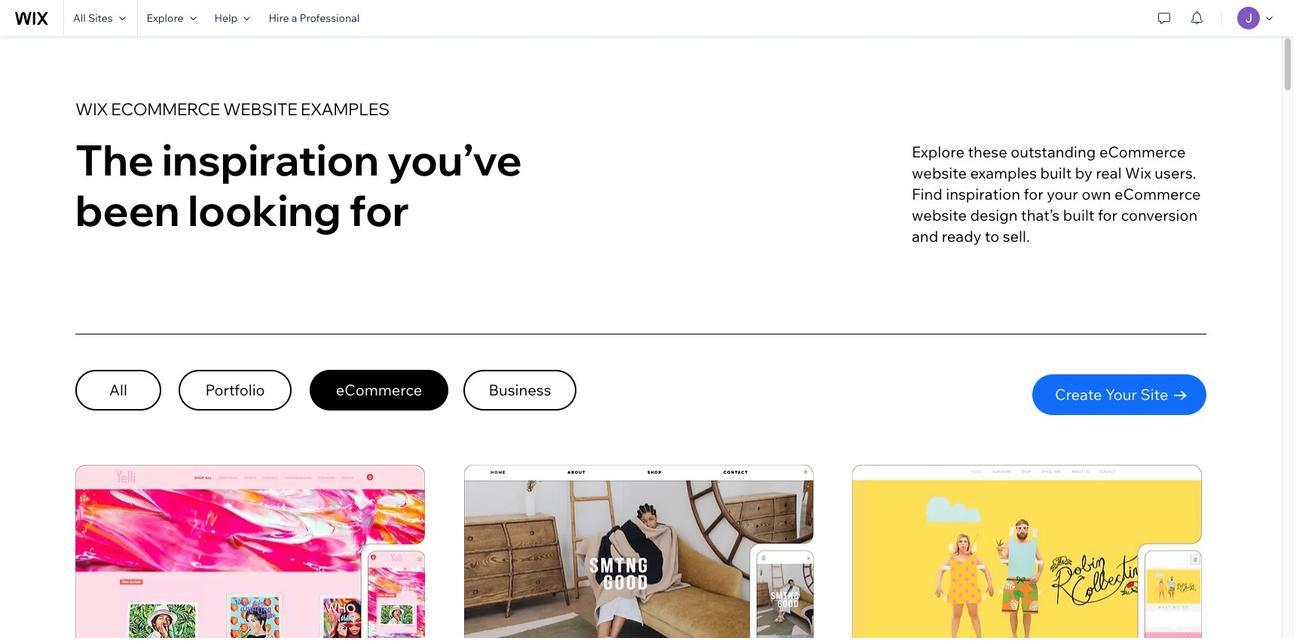 Task type: vqa. For each thing, say whether or not it's contained in the screenshot.
sidebar 'element'
no



Task type: locate. For each thing, give the bounding box(es) containing it.
help button
[[205, 0, 260, 36]]

hire a professional link
[[260, 0, 369, 36]]

sites
[[88, 11, 113, 25]]

professional
[[299, 11, 360, 25]]



Task type: describe. For each thing, give the bounding box(es) containing it.
hire a professional
[[269, 11, 360, 25]]

all sites
[[73, 11, 113, 25]]

help
[[214, 11, 238, 25]]

all
[[73, 11, 86, 25]]

hire
[[269, 11, 289, 25]]

a
[[291, 11, 297, 25]]

explore
[[147, 11, 184, 25]]



